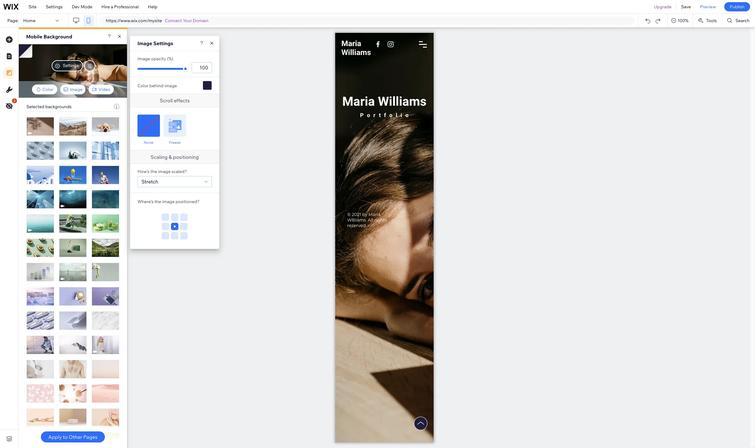 Task type: describe. For each thing, give the bounding box(es) containing it.
publish button
[[725, 2, 751, 11]]

1 vertical spatial settings
[[153, 40, 173, 46]]

scaling & positioning
[[151, 154, 199, 160]]

selected
[[26, 104, 44, 110]]

none
[[144, 140, 154, 145]]

where's
[[138, 199, 154, 205]]

save
[[682, 4, 692, 10]]

image for how's
[[158, 169, 171, 175]]

scaled?
[[172, 169, 187, 175]]

other
[[69, 435, 82, 441]]

color for color
[[42, 87, 53, 92]]

connect
[[165, 18, 182, 23]]

dev
[[72, 4, 80, 10]]

positioned?
[[176, 199, 200, 205]]

tools
[[707, 18, 717, 23]]

home
[[23, 18, 35, 23]]

preview
[[701, 4, 717, 10]]

mobile background
[[26, 34, 72, 40]]

&
[[169, 154, 172, 160]]

pages
[[83, 435, 98, 441]]

2 vertical spatial image
[[70, 87, 83, 92]]

search
[[736, 18, 750, 23]]

backgrounds
[[45, 104, 72, 110]]

where's the image positioned?
[[138, 199, 200, 205]]

apply
[[48, 435, 62, 441]]

your
[[183, 18, 192, 23]]

professional
[[114, 4, 139, 10]]

the for where's
[[155, 199, 161, 205]]

image opacity (%)
[[138, 56, 173, 62]]

2 vertical spatial settings
[[63, 63, 79, 68]]

image for color
[[165, 83, 177, 89]]

site
[[29, 4, 37, 10]]

positioning
[[173, 154, 199, 160]]

video
[[99, 87, 110, 92]]

100% button
[[668, 14, 694, 27]]

selected backgrounds
[[26, 104, 72, 110]]

scroll effects
[[160, 98, 190, 104]]

preview button
[[696, 0, 721, 14]]



Task type: locate. For each thing, give the bounding box(es) containing it.
mobile
[[26, 34, 42, 40]]

the right how's
[[151, 169, 157, 175]]

settings
[[46, 4, 63, 10], [153, 40, 173, 46], [63, 63, 79, 68]]

image for image opacity (%)
[[138, 56, 150, 62]]

hire a professional
[[102, 4, 139, 10]]

image
[[138, 40, 152, 46], [138, 56, 150, 62], [70, 87, 83, 92]]

image for image settings
[[138, 40, 152, 46]]

apply to other pages button
[[41, 432, 105, 443]]

scaling
[[151, 154, 168, 160]]

upgrade
[[654, 4, 672, 10]]

the right where's
[[155, 199, 161, 205]]

1 vertical spatial image
[[138, 56, 150, 62]]

tools button
[[694, 14, 723, 27]]

0 vertical spatial the
[[151, 169, 157, 175]]

None text field
[[192, 62, 212, 73]]

save button
[[677, 0, 696, 14]]

image
[[165, 83, 177, 89], [158, 169, 171, 175], [162, 199, 175, 205]]

color up selected backgrounds
[[42, 87, 53, 92]]

effects
[[174, 98, 190, 104]]

a
[[111, 4, 113, 10]]

mode
[[81, 4, 92, 10]]

opacity
[[151, 56, 166, 62]]

image up the backgrounds
[[70, 87, 83, 92]]

hire
[[102, 4, 110, 10]]

how's
[[138, 169, 150, 175]]

image left 'opacity'
[[138, 56, 150, 62]]

help
[[148, 4, 158, 10]]

1 vertical spatial image
[[158, 169, 171, 175]]

behind
[[150, 83, 164, 89]]

the
[[151, 169, 157, 175], [155, 199, 161, 205]]

https://www.wix.com/mysite connect your domain
[[106, 18, 209, 23]]

image right "behind"
[[165, 83, 177, 89]]

0 horizontal spatial settings
[[46, 4, 63, 10]]

freeze
[[169, 140, 181, 145]]

search button
[[723, 14, 756, 27]]

2 horizontal spatial settings
[[153, 40, 173, 46]]

dev mode
[[72, 4, 92, 10]]

background
[[44, 34, 72, 40]]

color
[[138, 83, 149, 89], [42, 87, 53, 92]]

0 horizontal spatial color
[[42, 87, 53, 92]]

stretch
[[142, 179, 158, 185]]

image for where's
[[162, 199, 175, 205]]

to
[[63, 435, 68, 441]]

1 vertical spatial the
[[155, 199, 161, 205]]

publish
[[731, 4, 745, 10]]

1 horizontal spatial color
[[138, 83, 149, 89]]

domain
[[193, 18, 209, 23]]

100%
[[678, 18, 689, 23]]

apply to other pages
[[48, 435, 98, 441]]

color left "behind"
[[138, 83, 149, 89]]

scroll
[[160, 98, 173, 104]]

0 vertical spatial settings
[[46, 4, 63, 10]]

image up image opacity (%)
[[138, 40, 152, 46]]

0 vertical spatial image
[[165, 83, 177, 89]]

(%)
[[167, 56, 173, 62]]

https://www.wix.com/mysite
[[106, 18, 162, 23]]

1 horizontal spatial settings
[[63, 63, 79, 68]]

image left scaled?
[[158, 169, 171, 175]]

image settings
[[138, 40, 173, 46]]

how's the image scaled?
[[138, 169, 187, 175]]

the for how's
[[151, 169, 157, 175]]

color behind image
[[138, 83, 177, 89]]

0 vertical spatial image
[[138, 40, 152, 46]]

color for color behind image
[[138, 83, 149, 89]]

2 vertical spatial image
[[162, 199, 175, 205]]

image left "positioned?"
[[162, 199, 175, 205]]



Task type: vqa. For each thing, say whether or not it's contained in the screenshot.
Edit Images and Videos at the left top of the page
no



